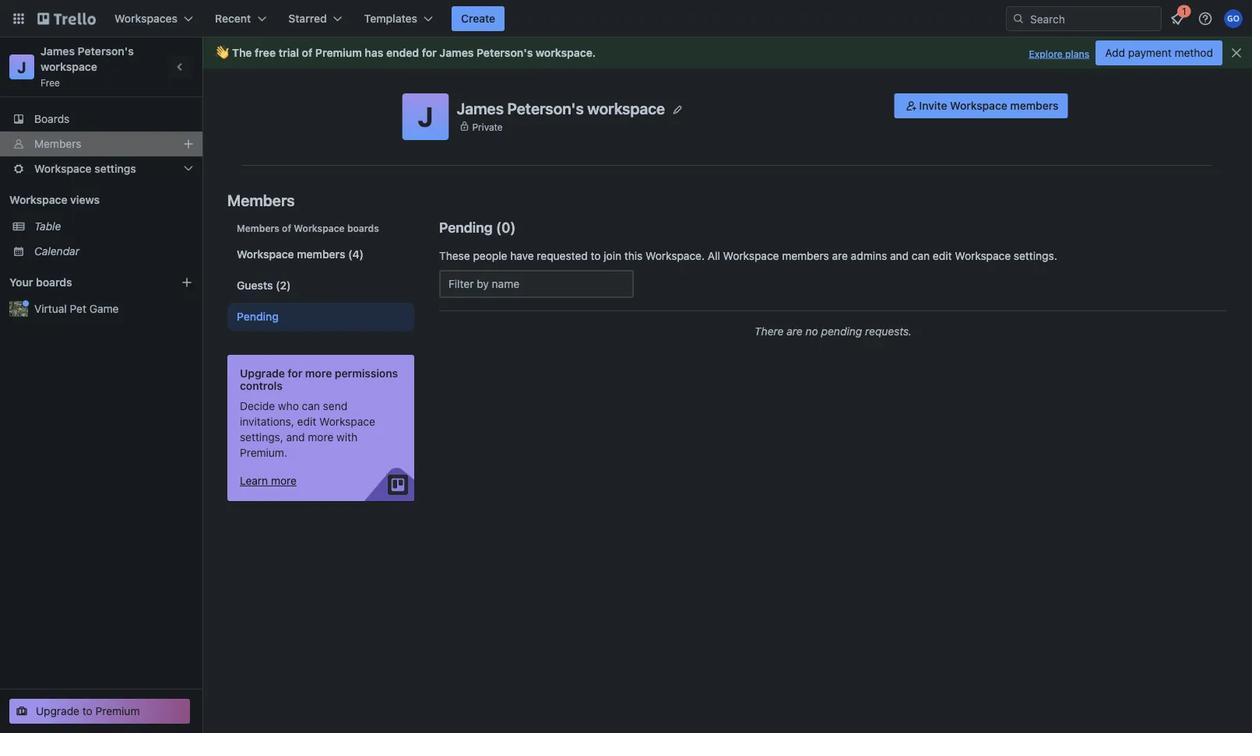 Task type: vqa. For each thing, say whether or not it's contained in the screenshot.
the people
yes



Task type: locate. For each thing, give the bounding box(es) containing it.
2 horizontal spatial members
[[1010, 99, 1059, 112]]

james up private
[[457, 99, 504, 117]]

1 vertical spatial workspace
[[40, 60, 97, 73]]

pending down guests
[[237, 310, 279, 323]]

workspace up workspace members
[[294, 223, 345, 234]]

0 horizontal spatial pending
[[237, 310, 279, 323]]

0 vertical spatial can
[[912, 250, 930, 262]]

2 vertical spatial more
[[271, 475, 297, 488]]

0 vertical spatial pending
[[439, 219, 493, 236]]

0 vertical spatial boards
[[347, 223, 379, 234]]

1 vertical spatial can
[[302, 400, 320, 413]]

edit
[[933, 250, 952, 262], [297, 415, 316, 428]]

more left with at the bottom left
[[308, 431, 334, 444]]

1 horizontal spatial premium
[[315, 46, 362, 59]]

j left james peterson's workspace free
[[17, 58, 26, 76]]

and for admins
[[890, 250, 909, 262]]

(4)
[[348, 248, 364, 261]]

create
[[461, 12, 495, 25]]

virtual pet game link
[[34, 301, 193, 317]]

0 vertical spatial workspace
[[536, 46, 593, 59]]

0 vertical spatial upgrade
[[240, 367, 285, 380]]

banner
[[202, 37, 1252, 69]]

0 horizontal spatial to
[[82, 705, 92, 718]]

(2)
[[276, 279, 291, 292]]

and right "admins"
[[890, 250, 909, 262]]

upgrade inside "link"
[[36, 705, 79, 718]]

peterson's for james peterson's workspace free
[[78, 45, 134, 58]]

of right trial
[[302, 46, 313, 59]]

free
[[255, 46, 276, 59]]

for up who
[[288, 367, 302, 380]]

0 horizontal spatial members
[[297, 248, 345, 261]]

are
[[832, 250, 848, 262], [787, 325, 803, 338]]

there are no pending requests.
[[755, 325, 912, 338]]

workspace up guests
[[237, 248, 294, 261]]

open information menu image
[[1198, 11, 1213, 26]]

this
[[624, 250, 643, 262]]

1 vertical spatial boards
[[36, 276, 72, 289]]

are left "admins"
[[832, 250, 848, 262]]

and inside upgrade for more permissions controls decide who can send invitations, edit workspace settings, and more with premium.
[[286, 431, 305, 444]]

Search field
[[1025, 7, 1161, 30]]

pet
[[70, 303, 86, 315]]

have
[[510, 250, 534, 262]]

for
[[422, 46, 437, 59], [288, 367, 302, 380]]

virtual
[[34, 303, 67, 315]]

peterson's
[[78, 45, 134, 58], [477, 46, 533, 59], [507, 99, 584, 117]]

requested
[[537, 250, 588, 262]]

👋 the free trial of premium has ended for james peterson's workspace .
[[215, 46, 596, 59]]

boards up virtual
[[36, 276, 72, 289]]

james peterson's workspace link
[[40, 45, 137, 73]]

decide
[[240, 400, 275, 413]]

0 horizontal spatial edit
[[297, 415, 316, 428]]

upgrade
[[240, 367, 285, 380], [36, 705, 79, 718]]

can inside upgrade for more permissions controls decide who can send invitations, edit workspace settings, and more with premium.
[[302, 400, 320, 413]]

members left "admins"
[[782, 250, 829, 262]]

james
[[40, 45, 75, 58], [440, 46, 474, 59], [457, 99, 504, 117]]

sm image
[[904, 98, 919, 114]]

workspace inside popup button
[[34, 162, 92, 175]]

1 vertical spatial edit
[[297, 415, 316, 428]]

j inside button
[[418, 100, 433, 133]]

1 horizontal spatial can
[[912, 250, 930, 262]]

of up workspace members
[[282, 223, 291, 234]]

members down "boards"
[[34, 137, 81, 150]]

who
[[278, 400, 299, 413]]

members link
[[0, 132, 202, 157]]

workspace down "."
[[587, 99, 665, 117]]

0 horizontal spatial premium
[[95, 705, 140, 718]]

workspace navigation collapse icon image
[[170, 56, 192, 78]]

templates button
[[355, 6, 442, 31]]

0 vertical spatial and
[[890, 250, 909, 262]]

workspace up workspace views
[[34, 162, 92, 175]]

and for settings,
[[286, 431, 305, 444]]

workspace settings
[[34, 162, 136, 175]]

0 horizontal spatial are
[[787, 325, 803, 338]]

boards link
[[0, 107, 202, 132]]

boards
[[347, 223, 379, 234], [36, 276, 72, 289]]

boards up (4)
[[347, 223, 379, 234]]

0 vertical spatial premium
[[315, 46, 362, 59]]

can right who
[[302, 400, 320, 413]]

1 vertical spatial of
[[282, 223, 291, 234]]

learn more button
[[240, 474, 297, 489]]

workspace left settings.
[[955, 250, 1011, 262]]

ended
[[386, 46, 419, 59]]

0 vertical spatial j
[[17, 58, 26, 76]]

edit down who
[[297, 415, 316, 428]]

workspace
[[950, 99, 1008, 112], [34, 162, 92, 175], [9, 194, 67, 206], [294, 223, 345, 234], [237, 248, 294, 261], [723, 250, 779, 262], [955, 250, 1011, 262], [319, 415, 375, 428]]

pending
[[439, 219, 493, 236], [237, 310, 279, 323]]

these people have requested to join this workspace. all workspace members are admins and can edit workspace settings.
[[439, 250, 1057, 262]]

workspaces button
[[105, 6, 203, 31]]

0 horizontal spatial can
[[302, 400, 320, 413]]

workspace inside james peterson's workspace free
[[40, 60, 97, 73]]

can right "admins"
[[912, 250, 930, 262]]

workspace up the 'james peterson's workspace'
[[536, 46, 593, 59]]

2 vertical spatial workspace
[[587, 99, 665, 117]]

james up free
[[40, 45, 75, 58]]

1 horizontal spatial and
[[890, 250, 909, 262]]

j for 'j' link
[[17, 58, 26, 76]]

1 vertical spatial to
[[82, 705, 92, 718]]

virtual pet game
[[34, 303, 119, 315]]

workspace up with at the bottom left
[[319, 415, 375, 428]]

j left private
[[418, 100, 433, 133]]

1 horizontal spatial upgrade
[[240, 367, 285, 380]]

workspace up free
[[40, 60, 97, 73]]

1 horizontal spatial edit
[[933, 250, 952, 262]]

members down the explore
[[1010, 99, 1059, 112]]

invitations,
[[240, 415, 294, 428]]

banner containing 👋
[[202, 37, 1252, 69]]

0 horizontal spatial and
[[286, 431, 305, 444]]

create button
[[452, 6, 505, 31]]

0
[[501, 219, 510, 236]]

1 vertical spatial j
[[418, 100, 433, 133]]

1 vertical spatial are
[[787, 325, 803, 338]]

workspace
[[536, 46, 593, 59], [40, 60, 97, 73], [587, 99, 665, 117]]

members up members of workspace boards
[[227, 191, 295, 209]]

workspace inside upgrade for more permissions controls decide who can send invitations, edit workspace settings, and more with premium.
[[319, 415, 375, 428]]

1 vertical spatial for
[[288, 367, 302, 380]]

settings,
[[240, 431, 283, 444]]

upgrade to premium
[[36, 705, 140, 718]]

0 horizontal spatial upgrade
[[36, 705, 79, 718]]

private
[[472, 121, 503, 132]]

james down create button
[[440, 46, 474, 59]]

and
[[890, 250, 909, 262], [286, 431, 305, 444]]

more up send
[[305, 367, 332, 380]]

edit right "admins"
[[933, 250, 952, 262]]

)
[[510, 219, 516, 236]]

1 vertical spatial and
[[286, 431, 305, 444]]

are left no at the top right of page
[[787, 325, 803, 338]]

more right learn
[[271, 475, 297, 488]]

pending up these
[[439, 219, 493, 236]]

your
[[9, 276, 33, 289]]

premium
[[315, 46, 362, 59], [95, 705, 140, 718]]

members inside button
[[1010, 99, 1059, 112]]

james inside james peterson's workspace free
[[40, 45, 75, 58]]

pending
[[821, 325, 862, 338]]

james for james peterson's workspace
[[457, 99, 504, 117]]

boards
[[34, 113, 70, 125]]

0 vertical spatial for
[[422, 46, 437, 59]]

these
[[439, 250, 470, 262]]

all
[[708, 250, 720, 262]]

and down who
[[286, 431, 305, 444]]

to
[[591, 250, 601, 262], [82, 705, 92, 718]]

0 vertical spatial to
[[591, 250, 601, 262]]

peterson's inside james peterson's workspace free
[[78, 45, 134, 58]]

table
[[34, 220, 61, 233]]

1 vertical spatial premium
[[95, 705, 140, 718]]

1 horizontal spatial of
[[302, 46, 313, 59]]

premium inside banner
[[315, 46, 362, 59]]

0 horizontal spatial for
[[288, 367, 302, 380]]

workspace views
[[9, 194, 100, 206]]

method
[[1175, 46, 1213, 59]]

primary element
[[0, 0, 1252, 37]]

0 horizontal spatial of
[[282, 223, 291, 234]]

for right ended
[[422, 46, 437, 59]]

can
[[912, 250, 930, 262], [302, 400, 320, 413]]

add
[[1105, 46, 1125, 59]]

1 horizontal spatial j
[[418, 100, 433, 133]]

1 horizontal spatial boards
[[347, 223, 379, 234]]

members
[[34, 137, 81, 150], [227, 191, 295, 209], [237, 223, 280, 234]]

workspace members
[[237, 248, 345, 261]]

invite
[[919, 99, 947, 112]]

0 horizontal spatial j
[[17, 58, 26, 76]]

1 horizontal spatial are
[[832, 250, 848, 262]]

1 notification image
[[1168, 9, 1187, 28]]

workspace up table
[[9, 194, 67, 206]]

james inside banner
[[440, 46, 474, 59]]

workspace right "invite"
[[950, 99, 1008, 112]]

calendar
[[34, 245, 79, 258]]

members up workspace members
[[237, 223, 280, 234]]

1 horizontal spatial to
[[591, 250, 601, 262]]

controls
[[240, 380, 283, 393]]

upgrade inside upgrade for more permissions controls decide who can send invitations, edit workspace settings, and more with premium.
[[240, 367, 285, 380]]

starred
[[288, 12, 327, 25]]

edit inside upgrade for more permissions controls decide who can send invitations, edit workspace settings, and more with premium.
[[297, 415, 316, 428]]

1 vertical spatial upgrade
[[36, 705, 79, 718]]

workspace for james peterson's workspace
[[587, 99, 665, 117]]

j
[[17, 58, 26, 76], [418, 100, 433, 133]]

add payment method
[[1105, 46, 1213, 59]]

workspace settings button
[[0, 157, 202, 181]]

members down members of workspace boards
[[297, 248, 345, 261]]

1 vertical spatial members
[[227, 191, 295, 209]]



Task type: describe. For each thing, give the bounding box(es) containing it.
search image
[[1012, 12, 1025, 25]]

payment
[[1128, 46, 1172, 59]]

there
[[755, 325, 784, 338]]

gary orlando (garyorlando) image
[[1224, 9, 1243, 28]]

to inside "link"
[[82, 705, 92, 718]]

add board image
[[181, 276, 193, 289]]

1 horizontal spatial members
[[782, 250, 829, 262]]

add payment method button
[[1096, 40, 1223, 65]]

.
[[593, 46, 596, 59]]

admins
[[851, 250, 887, 262]]

j link
[[9, 55, 34, 79]]

game
[[89, 303, 119, 315]]

Filter by name text field
[[439, 270, 634, 298]]

invite workspace members
[[919, 99, 1059, 112]]

your boards
[[9, 276, 72, 289]]

learn
[[240, 475, 268, 488]]

plans
[[1065, 48, 1090, 59]]

explore
[[1029, 48, 1063, 59]]

calendar link
[[34, 244, 193, 259]]

starred button
[[279, 6, 352, 31]]

free
[[40, 77, 60, 88]]

recent
[[215, 12, 251, 25]]

workspaces
[[114, 12, 178, 25]]

the
[[232, 46, 252, 59]]

upgrade for upgrade for more permissions controls decide who can send invitations, edit workspace settings, and more with premium.
[[240, 367, 285, 380]]

permissions
[[335, 367, 398, 380]]

no
[[806, 325, 818, 338]]

pending link
[[227, 303, 414, 331]]

your boards with 1 items element
[[9, 273, 157, 292]]

has
[[365, 46, 383, 59]]

table link
[[34, 219, 193, 234]]

upgrade for upgrade to premium
[[36, 705, 79, 718]]

more inside button
[[271, 475, 297, 488]]

peterson's for james peterson's workspace
[[507, 99, 584, 117]]

👋
[[215, 46, 226, 59]]

recent button
[[206, 6, 276, 31]]

0 vertical spatial are
[[832, 250, 848, 262]]

upgrade to premium link
[[9, 699, 190, 724]]

explore plans button
[[1029, 44, 1090, 63]]

invite workspace members button
[[894, 93, 1068, 118]]

j button
[[402, 93, 449, 140]]

premium.
[[240, 447, 287, 459]]

james peterson's workspace
[[457, 99, 665, 117]]

trial
[[279, 46, 299, 59]]

learn more
[[240, 475, 297, 488]]

requests.
[[865, 325, 912, 338]]

1 vertical spatial pending
[[237, 310, 279, 323]]

send
[[323, 400, 347, 413]]

j for 'j' button
[[418, 100, 433, 133]]

0 vertical spatial edit
[[933, 250, 952, 262]]

workspace inside button
[[950, 99, 1008, 112]]

(
[[496, 219, 501, 236]]

1 horizontal spatial pending
[[439, 219, 493, 236]]

settings.
[[1014, 250, 1057, 262]]

with
[[337, 431, 358, 444]]

views
[[70, 194, 100, 206]]

settings
[[94, 162, 136, 175]]

join
[[604, 250, 622, 262]]

workspace.
[[646, 250, 705, 262]]

0 vertical spatial members
[[34, 137, 81, 150]]

2 vertical spatial members
[[237, 223, 280, 234]]

guests
[[237, 279, 273, 292]]

upgrade for more permissions controls decide who can send invitations, edit workspace settings, and more with premium.
[[240, 367, 398, 459]]

premium inside "link"
[[95, 705, 140, 718]]

0 horizontal spatial boards
[[36, 276, 72, 289]]

for inside upgrade for more permissions controls decide who can send invitations, edit workspace settings, and more with premium.
[[288, 367, 302, 380]]

0 vertical spatial more
[[305, 367, 332, 380]]

james peterson's workspace free
[[40, 45, 137, 88]]

( 0 )
[[496, 219, 516, 236]]

wave image
[[215, 46, 226, 60]]

james for james peterson's workspace free
[[40, 45, 75, 58]]

workspace right all
[[723, 250, 779, 262]]

0 vertical spatial of
[[302, 46, 313, 59]]

back to home image
[[37, 6, 96, 31]]

templates
[[364, 12, 417, 25]]

people
[[473, 250, 507, 262]]

1 vertical spatial more
[[308, 431, 334, 444]]

workspace for james peterson's workspace free
[[40, 60, 97, 73]]

explore plans
[[1029, 48, 1090, 59]]

1 horizontal spatial for
[[422, 46, 437, 59]]

members of workspace boards
[[237, 223, 379, 234]]



